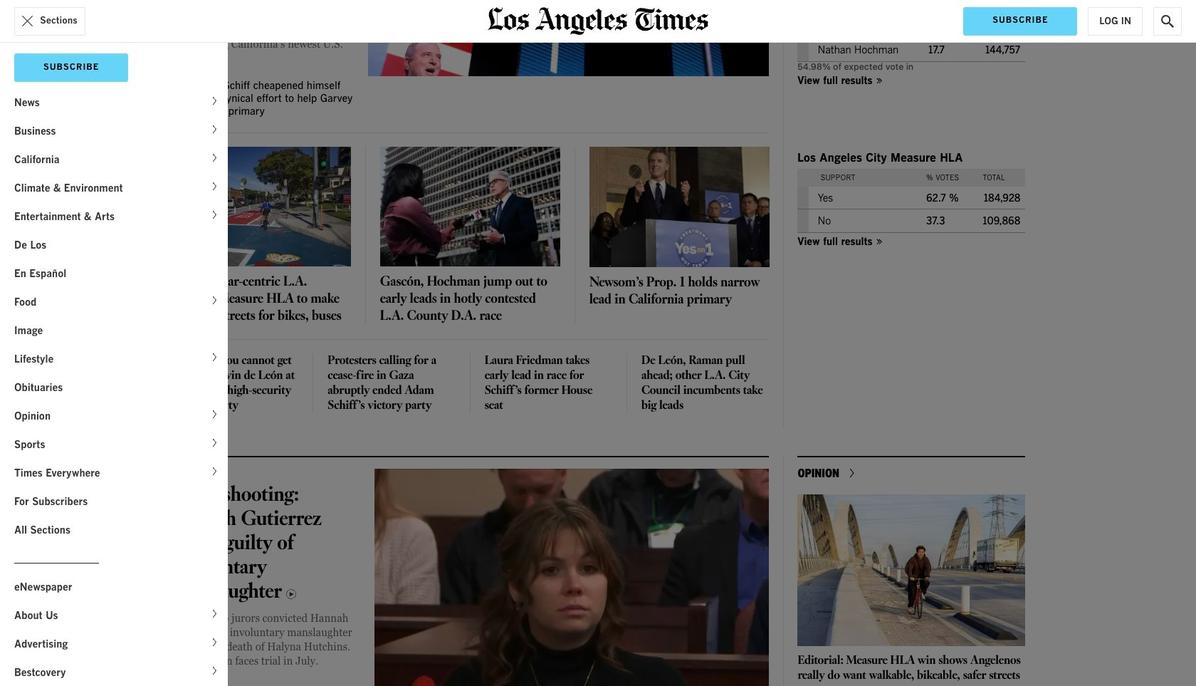 Task type: describe. For each thing, give the bounding box(es) containing it.
'rust' shooting: hannah gutierrez found guilty of involuntary manslaughter image
[[375, 469, 770, 686]]

8 open sub navigation image from the top
[[213, 665, 221, 677]]

7 open sub navigation image from the top
[[213, 608, 221, 620]]

1 open sub navigation image from the top
[[213, 294, 221, 306]]

home page image
[[488, 7, 709, 35]]

los angeles, ca - march 05: los angeles county district attorney george gascon meets with media in grand park on tuesday, march 5, 2024 in los angeles, ca. (myung chun / los angeles times) image
[[380, 147, 560, 267]]

6 open sub navigation image from the top
[[213, 351, 221, 363]]



Task type: vqa. For each thing, say whether or not it's contained in the screenshot.
Close banner image
no



Task type: locate. For each thing, give the bounding box(es) containing it.
3 open sub navigation image from the top
[[213, 152, 221, 164]]

los angeles, ca - january 15, 2024: a cyclist descends down the sixth street viaduct, aka the sixth street bridge, which connects the arts district and the boyle heights neighborhoods in downtown los angeles on monday, jan. 15, 2024. (silvia razgova / for the times) image
[[798, 495, 1026, 647]]

1 open sub navigation image from the top
[[213, 95, 221, 107]]

4 open sub navigation image from the top
[[213, 180, 221, 192]]

los angeles, ca - january 03: gov. gavin newsom expressed shock that the largest mental health institution is the county jail. newsom kicked off his campaign for proposition 1 at los angeles general medical center in los angeles, ca on wednesday, jan. 3, 2024. the proposition is the only statewide initiative on the march 5 primary ballot and asks voters to approve bonds to fund more treatment for mental illness and drug addiction. the initiative is a component of his efforts to tackle homelessness in the state. (myung j. chun / los angeles times) image
[[590, 147, 770, 267]]

3 open sub navigation image from the top
[[213, 437, 221, 449]]

5 open sub navigation image from the top
[[213, 209, 221, 221]]

2 open sub navigation image from the top
[[213, 123, 221, 135]]

open sub navigation image
[[213, 95, 221, 107], [213, 123, 221, 135], [213, 152, 221, 164], [213, 180, 221, 192], [213, 209, 221, 221], [213, 351, 221, 363], [213, 608, 221, 620], [213, 665, 221, 677]]

2 open sub navigation image from the top
[[213, 408, 221, 420]]

open sub navigation image
[[213, 294, 221, 306], [213, 408, 221, 420], [213, 437, 221, 449], [213, 465, 221, 477], [213, 636, 221, 648]]

cyclist in new bike lane. move culver city is a new initiative that reconfigures pedestrian, traffic, bus, and bicycle lanes in downtown culver city to reduce congestion and emissions. los angeles, california, usa. (photo by: citizen of the planet/ucg/universal images group via getty images) image
[[171, 147, 351, 267]]

5 open sub navigation image from the top
[[213, 636, 221, 648]]

4 open sub navigation image from the top
[[213, 465, 221, 477]]

los angeles, ca - march 05: adam schiff speaks to the crowd during his election night party, replacing the seat left vacated by sen. dianne feinstein, in the avalon on tuesday, march 5, 2024 in los angeles, ca. (wally skalij / los angeles times) image
[[369, 0, 770, 76]]



